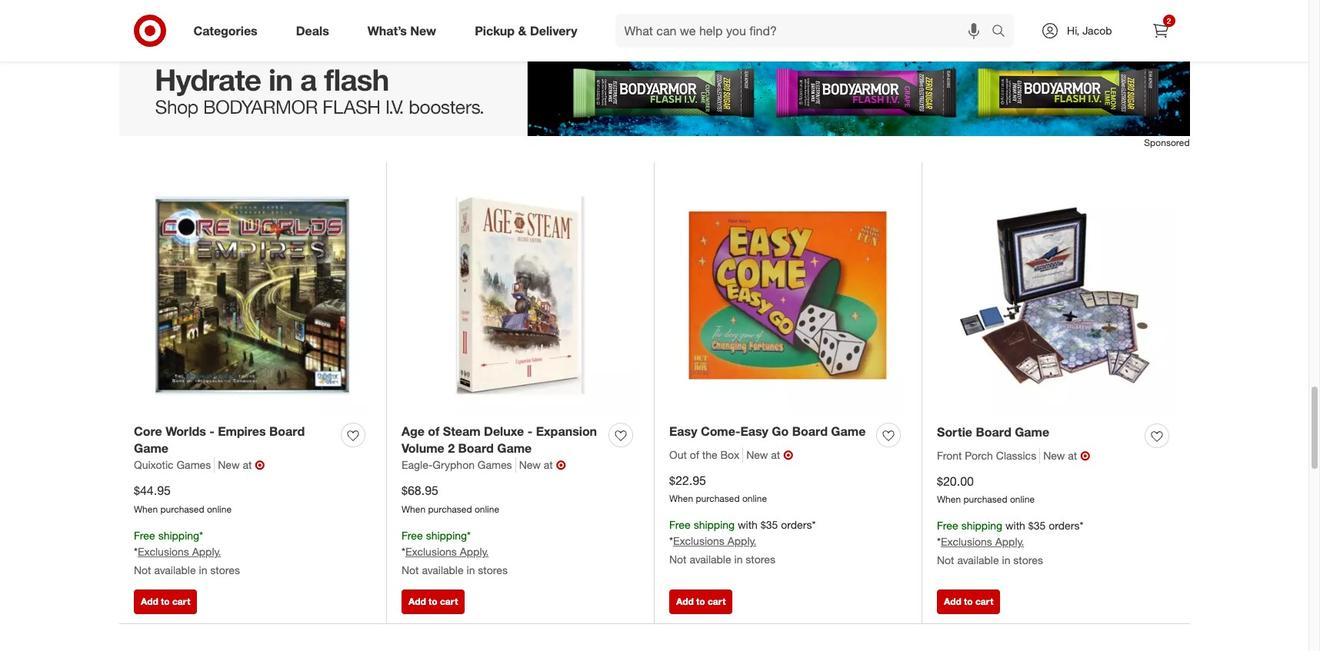 Task type: locate. For each thing, give the bounding box(es) containing it.
sortie board game
[[937, 424, 1049, 440]]

online inside $22.95 when purchased online
[[742, 493, 767, 505]]

deals link
[[283, 14, 348, 48]]

0 horizontal spatial games
[[177, 459, 211, 472]]

0 horizontal spatial with
[[738, 519, 758, 532]]

board
[[269, 424, 305, 439], [792, 424, 828, 439], [976, 424, 1011, 440], [458, 441, 494, 457]]

new down easy come-easy go board game link
[[746, 448, 768, 461]]

games down worlds
[[177, 459, 211, 472]]

easy come-easy go board game link
[[669, 423, 866, 440]]

age of steam deluxe - expansion volume 2 board game image
[[402, 177, 638, 414]]

free for $20.00
[[937, 519, 958, 533]]

shipping down $22.95 when purchased online in the right bottom of the page
[[694, 519, 735, 532]]

online down quixotic games new at ¬
[[207, 504, 232, 515]]

exclusions down the $68.95 when purchased online
[[405, 545, 457, 558]]

cart for core worlds - empires board game
[[172, 596, 190, 608]]

0 horizontal spatial easy
[[669, 424, 697, 439]]

of for steam
[[428, 424, 440, 439]]

2 free shipping * * exclusions apply. not available in stores from the left
[[402, 529, 508, 577]]

to for age of steam deluxe - expansion volume 2 board game
[[429, 596, 437, 608]]

of for the
[[690, 448, 699, 461]]

free for $68.95
[[402, 529, 423, 542]]

1 horizontal spatial -
[[527, 424, 532, 439]]

purchased for $68.95
[[428, 504, 472, 515]]

1 horizontal spatial orders*
[[1049, 519, 1083, 533]]

$35
[[761, 519, 778, 532], [1028, 519, 1046, 533]]

quixotic games link
[[134, 458, 215, 473]]

2 right jacob
[[1167, 16, 1171, 25]]

exclusions down $22.95 when purchased online in the right bottom of the page
[[673, 535, 725, 548]]

free shipping * * exclusions apply. not available in stores down the $68.95 when purchased online
[[402, 529, 508, 577]]

shipping
[[694, 519, 735, 532], [961, 519, 1002, 533], [158, 529, 199, 542], [426, 529, 467, 542]]

exclusions
[[673, 535, 725, 548], [941, 535, 992, 549], [138, 545, 189, 558], [405, 545, 457, 558]]

free for $44.95
[[134, 529, 155, 542]]

*
[[199, 529, 203, 542], [467, 529, 471, 542], [669, 535, 673, 548], [937, 535, 941, 549], [134, 545, 138, 558], [402, 545, 405, 558]]

2 games from the left
[[478, 459, 512, 472]]

new
[[410, 23, 436, 38], [746, 448, 768, 461], [1043, 449, 1065, 462], [218, 459, 240, 472], [519, 459, 541, 472]]

$35 for at
[[761, 519, 778, 532]]

hi, jacob
[[1067, 24, 1112, 37]]

at down go
[[771, 448, 780, 461]]

0 horizontal spatial free shipping with $35 orders* * exclusions apply. not available in stores
[[669, 519, 816, 566]]

¬
[[783, 447, 793, 463], [1080, 448, 1090, 464], [255, 458, 265, 473], [556, 458, 566, 473]]

steam
[[443, 424, 480, 439]]

free for $22.95
[[669, 519, 691, 532]]

exclusions down $44.95 when purchased online
[[138, 545, 189, 558]]

* down $22.95
[[669, 535, 673, 548]]

1 horizontal spatial with
[[1005, 519, 1025, 533]]

apply. down the $68.95 when purchased online
[[460, 545, 489, 558]]

purchased inside $20.00 when purchased online
[[963, 494, 1007, 506]]

of left the
[[690, 448, 699, 461]]

shipping down $20.00 when purchased online
[[961, 519, 1002, 533]]

deluxe
[[484, 424, 524, 439]]

pickup
[[475, 23, 515, 38]]

online inside the $68.95 when purchased online
[[475, 504, 499, 515]]

1 horizontal spatial of
[[690, 448, 699, 461]]

out
[[669, 448, 687, 461]]

online for $22.95
[[742, 493, 767, 505]]

1 easy from the left
[[669, 424, 697, 439]]

free shipping * * exclusions apply. not available in stores down $44.95 when purchased online
[[134, 529, 240, 577]]

when down the $68.95
[[402, 504, 426, 515]]

easy left go
[[740, 424, 768, 439]]

with for $20.00
[[1005, 519, 1025, 533]]

when for $22.95
[[669, 493, 693, 505]]

when
[[669, 493, 693, 505], [937, 494, 961, 506], [134, 504, 158, 515], [402, 504, 426, 515]]

sponsored
[[1144, 137, 1190, 149]]

with down $20.00 when purchased online
[[1005, 519, 1025, 533]]

when for $68.95
[[402, 504, 426, 515]]

¬ down go
[[783, 447, 793, 463]]

free shipping with $35 orders* * exclusions apply. not available in stores down $20.00 when purchased online
[[937, 519, 1083, 567]]

game
[[831, 424, 866, 439], [1015, 424, 1049, 440], [134, 441, 168, 457], [497, 441, 532, 457]]

0 horizontal spatial free shipping * * exclusions apply. not available in stores
[[134, 529, 240, 577]]

new down core worlds - empires board game link
[[218, 459, 240, 472]]

exclusions apply. button
[[673, 534, 756, 549], [941, 535, 1024, 550], [138, 544, 221, 560], [405, 544, 489, 560]]

purchased down $44.95
[[160, 504, 204, 515]]

orders* for ¬
[[1049, 519, 1083, 533]]

free down $20.00
[[937, 519, 958, 533]]

what's
[[368, 23, 407, 38]]

available down the $68.95 when purchased online
[[422, 564, 464, 577]]

advertisement region
[[119, 47, 1190, 137]]

1 horizontal spatial easy
[[740, 424, 768, 439]]

0 horizontal spatial -
[[209, 424, 214, 439]]

box
[[720, 448, 739, 461]]

0 horizontal spatial orders*
[[781, 519, 816, 532]]

- inside age of steam deluxe - expansion volume 2 board game
[[527, 424, 532, 439]]

to for core worlds - empires board game
[[161, 596, 170, 608]]

what's new link
[[354, 14, 456, 48]]

$35 down $20.00 when purchased online
[[1028, 519, 1046, 533]]

core
[[134, 424, 162, 439]]

free shipping with $35 orders* * exclusions apply. not available in stores
[[669, 519, 816, 566], [937, 519, 1083, 567]]

- right 'deluxe'
[[527, 424, 532, 439]]

at down expansion on the bottom left
[[544, 459, 553, 472]]

¬ down empires
[[255, 458, 265, 473]]

online for $44.95
[[207, 504, 232, 515]]

0 horizontal spatial 2
[[448, 441, 455, 457]]

- right worlds
[[209, 424, 214, 439]]

game inside core worlds - empires board game
[[134, 441, 168, 457]]

cart for easy come-easy go board game
[[708, 596, 726, 608]]

purchased down the $68.95
[[428, 504, 472, 515]]

orders*
[[781, 519, 816, 532], [1049, 519, 1083, 533]]

pickup & delivery
[[475, 23, 577, 38]]

coming soon button
[[134, 3, 203, 28]]

1 horizontal spatial games
[[478, 459, 512, 472]]

purchased down $22.95
[[696, 493, 740, 505]]

when inside $44.95 when purchased online
[[134, 504, 158, 515]]

not
[[669, 553, 687, 566], [937, 554, 954, 567], [134, 564, 151, 577], [402, 564, 419, 577]]

add
[[676, 10, 694, 21], [944, 10, 961, 21], [141, 596, 158, 608], [408, 596, 426, 608], [676, 596, 694, 608], [944, 596, 961, 608]]

1 vertical spatial of
[[690, 448, 699, 461]]

at down core worlds - empires board game link
[[243, 459, 252, 472]]

delivery
[[530, 23, 577, 38]]

1 horizontal spatial free shipping * * exclusions apply. not available in stores
[[402, 529, 508, 577]]

free down the $68.95
[[402, 529, 423, 542]]

quixotic
[[134, 459, 174, 472]]

gryphon
[[433, 459, 475, 472]]

stores
[[746, 553, 775, 566], [1013, 554, 1043, 567], [210, 564, 240, 577], [478, 564, 508, 577]]

board right empires
[[269, 424, 305, 439]]

online for $20.00
[[1010, 494, 1035, 506]]

free shipping with $35 orders* * exclusions apply. not available in stores down $22.95 when purchased online in the right bottom of the page
[[669, 519, 816, 566]]

exclusions down $20.00 when purchased online
[[941, 535, 992, 549]]

online down classics
[[1010, 494, 1035, 506]]

free shipping * * exclusions apply. not available in stores for $44.95
[[134, 529, 240, 577]]

shipping down $44.95 when purchased online
[[158, 529, 199, 542]]

new right classics
[[1043, 449, 1065, 462]]

when for $20.00
[[937, 494, 961, 506]]

soon
[[176, 10, 196, 21]]

in down $44.95 when purchased online
[[199, 564, 207, 577]]

online
[[742, 493, 767, 505], [1010, 494, 1035, 506], [207, 504, 232, 515], [475, 504, 499, 515]]

sortie board game image
[[937, 177, 1175, 415]]

when inside $22.95 when purchased online
[[669, 493, 693, 505]]

add for core worlds - empires board game
[[141, 596, 158, 608]]

age
[[402, 424, 425, 439]]

2 easy from the left
[[740, 424, 768, 439]]

0 vertical spatial 2
[[1167, 16, 1171, 25]]

free shipping with $35 orders* * exclusions apply. not available in stores for $22.95
[[669, 519, 816, 566]]

1 vertical spatial 2
[[448, 441, 455, 457]]

1 horizontal spatial free shipping with $35 orders* * exclusions apply. not available in stores
[[937, 519, 1083, 567]]

online down eagle-gryphon games new at ¬
[[475, 504, 499, 515]]

when down $44.95
[[134, 504, 158, 515]]

games down age of steam deluxe - expansion volume 2 board game
[[478, 459, 512, 472]]

at inside eagle-gryphon games new at ¬
[[544, 459, 553, 472]]

free down $22.95
[[669, 519, 691, 532]]

0 vertical spatial of
[[428, 424, 440, 439]]

purchased down $20.00
[[963, 494, 1007, 506]]

shipping down the $68.95 when purchased online
[[426, 529, 467, 542]]

of
[[428, 424, 440, 439], [690, 448, 699, 461]]

$44.95 when purchased online
[[134, 483, 232, 515]]

expansion
[[536, 424, 597, 439]]

easy
[[669, 424, 697, 439], [740, 424, 768, 439]]

of up volume
[[428, 424, 440, 439]]

easy come-easy go board game image
[[669, 177, 906, 414], [669, 177, 906, 414]]

free
[[669, 519, 691, 532], [937, 519, 958, 533], [134, 529, 155, 542], [402, 529, 423, 542]]

0 horizontal spatial $35
[[761, 519, 778, 532]]

purchased inside $22.95 when purchased online
[[696, 493, 740, 505]]

cart
[[708, 10, 726, 21], [975, 10, 993, 21], [172, 596, 190, 608], [440, 596, 458, 608], [708, 596, 726, 608], [975, 596, 993, 608]]

cart for sortie board game
[[975, 596, 993, 608]]

games inside eagle-gryphon games new at ¬
[[478, 459, 512, 472]]

add to cart
[[676, 10, 726, 21], [944, 10, 993, 21], [141, 596, 190, 608], [408, 596, 458, 608], [676, 596, 726, 608], [944, 596, 993, 608]]

1 free shipping * * exclusions apply. not available in stores from the left
[[134, 529, 240, 577]]

apply. down $44.95 when purchased online
[[192, 545, 221, 558]]

at inside front porch classics new at ¬
[[1068, 449, 1077, 462]]

sortie board game link
[[937, 424, 1049, 441]]

online down out of the box new at ¬ at the right bottom of the page
[[742, 493, 767, 505]]

exclusions apply. button down the $68.95 when purchased online
[[405, 544, 489, 560]]

online inside $44.95 when purchased online
[[207, 504, 232, 515]]

front porch classics new at ¬
[[937, 448, 1090, 464]]

purchased inside the $68.95 when purchased online
[[428, 504, 472, 515]]

to
[[696, 10, 705, 21], [964, 10, 973, 21], [161, 596, 170, 608], [429, 596, 437, 608], [696, 596, 705, 608], [964, 596, 973, 608]]

game right go
[[831, 424, 866, 439]]

in down the $68.95 when purchased online
[[467, 564, 475, 577]]

$68.95
[[402, 483, 438, 499]]

purchased inside $44.95 when purchased online
[[160, 504, 204, 515]]

free down $44.95
[[134, 529, 155, 542]]

online inside $20.00 when purchased online
[[1010, 494, 1035, 506]]

with
[[738, 519, 758, 532], [1005, 519, 1025, 533]]

jacob
[[1082, 24, 1112, 37]]

1 games from the left
[[177, 459, 211, 472]]

when down $22.95
[[669, 493, 693, 505]]

free shipping * * exclusions apply. not available in stores for $68.95
[[402, 529, 508, 577]]

2 up gryphon
[[448, 441, 455, 457]]

1 horizontal spatial $35
[[1028, 519, 1046, 533]]

of inside age of steam deluxe - expansion volume 2 board game
[[428, 424, 440, 439]]

purchased for $44.95
[[160, 504, 204, 515]]

easy up 'out'
[[669, 424, 697, 439]]

out of the box link
[[669, 447, 743, 463]]

* down $44.95
[[134, 545, 138, 558]]

add to cart button for easy come-easy go board game
[[669, 590, 733, 615]]

2 - from the left
[[527, 424, 532, 439]]

$35 down $22.95 when purchased online in the right bottom of the page
[[761, 519, 778, 532]]

game up quixotic
[[134, 441, 168, 457]]

add for easy come-easy go board game
[[676, 596, 694, 608]]

0 horizontal spatial of
[[428, 424, 440, 439]]

when inside the $68.95 when purchased online
[[402, 504, 426, 515]]

when inside $20.00 when purchased online
[[937, 494, 961, 506]]

$22.95
[[669, 473, 706, 488]]

add to cart for sortie board game
[[944, 596, 993, 608]]

1 - from the left
[[209, 424, 214, 439]]

apply.
[[727, 535, 756, 548], [995, 535, 1024, 549], [192, 545, 221, 558], [460, 545, 489, 558]]

in
[[734, 553, 743, 566], [1002, 554, 1010, 567], [199, 564, 207, 577], [467, 564, 475, 577]]

at right classics
[[1068, 449, 1077, 462]]

games
[[177, 459, 211, 472], [478, 459, 512, 472]]

front
[[937, 449, 962, 462]]

with down $22.95 when purchased online in the right bottom of the page
[[738, 519, 758, 532]]

add to cart button
[[669, 3, 733, 28], [937, 3, 1000, 28], [134, 590, 197, 615], [402, 590, 465, 615], [669, 590, 733, 615], [937, 590, 1000, 615]]

game down 'deluxe'
[[497, 441, 532, 457]]

free shipping * * exclusions apply. not available in stores
[[134, 529, 240, 577], [402, 529, 508, 577]]

add to cart button for core worlds - empires board game
[[134, 590, 197, 615]]

core worlds - empires board game link
[[134, 423, 335, 458]]

deals
[[296, 23, 329, 38]]

purchased
[[696, 493, 740, 505], [963, 494, 1007, 506], [160, 504, 204, 515], [428, 504, 472, 515]]

2
[[1167, 16, 1171, 25], [448, 441, 455, 457]]

new down age of steam deluxe - expansion volume 2 board game link
[[519, 459, 541, 472]]

1 horizontal spatial 2
[[1167, 16, 1171, 25]]

core worlds - empires board game
[[134, 424, 305, 457]]

-
[[209, 424, 214, 439], [527, 424, 532, 439]]

sortie
[[937, 424, 972, 440]]

of inside out of the box new at ¬
[[690, 448, 699, 461]]

when for $44.95
[[134, 504, 158, 515]]

to for sortie board game
[[964, 596, 973, 608]]

when down $20.00
[[937, 494, 961, 506]]

available
[[690, 553, 731, 566], [957, 554, 999, 567], [154, 564, 196, 577], [422, 564, 464, 577]]

cart for age of steam deluxe - expansion volume 2 board game
[[440, 596, 458, 608]]

at
[[771, 448, 780, 461], [1068, 449, 1077, 462], [243, 459, 252, 472], [544, 459, 553, 472]]

board up eagle-gryphon games new at ¬
[[458, 441, 494, 457]]



Task type: describe. For each thing, give the bounding box(es) containing it.
with for $22.95
[[738, 519, 758, 532]]

2 inside age of steam deluxe - expansion volume 2 board game
[[448, 441, 455, 457]]

* down $44.95 when purchased online
[[199, 529, 203, 542]]

$20.00
[[937, 474, 974, 489]]

* down the $68.95 when purchased online
[[467, 529, 471, 542]]

2 link
[[1143, 14, 1177, 48]]

empires
[[218, 424, 266, 439]]

exclusions apply. button down $20.00 when purchased online
[[941, 535, 1024, 550]]

- inside core worlds - empires board game
[[209, 424, 214, 439]]

$44.95
[[134, 483, 171, 499]]

orders* for at
[[781, 519, 816, 532]]

* down the $68.95
[[402, 545, 405, 558]]

apply. down $22.95 when purchased online in the right bottom of the page
[[727, 535, 756, 548]]

new inside out of the box new at ¬
[[746, 448, 768, 461]]

hi,
[[1067, 24, 1079, 37]]

board right go
[[792, 424, 828, 439]]

new inside quixotic games new at ¬
[[218, 459, 240, 472]]

core worlds - empires board game image
[[134, 177, 371, 414]]

shipping for $20.00
[[961, 519, 1002, 533]]

coming
[[141, 10, 173, 21]]

$35 for ¬
[[1028, 519, 1046, 533]]

in down $22.95 when purchased online in the right bottom of the page
[[734, 553, 743, 566]]

shipping for $22.95
[[694, 519, 735, 532]]

easy come-easy go board game
[[669, 424, 866, 439]]

game inside age of steam deluxe - expansion volume 2 board game
[[497, 441, 532, 457]]

add to cart for age of steam deluxe - expansion volume 2 board game
[[408, 596, 458, 608]]

available down $22.95 when purchased online in the right bottom of the page
[[690, 553, 731, 566]]

search
[[985, 24, 1022, 40]]

available down $20.00 when purchased online
[[957, 554, 999, 567]]

to for easy come-easy go board game
[[696, 596, 705, 608]]

go
[[772, 424, 789, 439]]

eagle-
[[402, 459, 433, 472]]

shipping for $44.95
[[158, 529, 199, 542]]

front porch classics link
[[937, 448, 1040, 464]]

board up front porch classics link
[[976, 424, 1011, 440]]

pickup & delivery link
[[462, 14, 597, 48]]

volume
[[402, 441, 444, 457]]

eagle-gryphon games new at ¬
[[402, 458, 566, 473]]

eagle-gryphon games link
[[402, 458, 516, 473]]

out of the box new at ¬
[[669, 447, 793, 463]]

new inside front porch classics new at ¬
[[1043, 449, 1065, 462]]

add for sortie board game
[[944, 596, 961, 608]]

$68.95 when purchased online
[[402, 483, 499, 515]]

shipping for $68.95
[[426, 529, 467, 542]]

add to cart for easy come-easy go board game
[[676, 596, 726, 608]]

age of steam deluxe - expansion volume 2 board game link
[[402, 423, 602, 458]]

board inside core worlds - empires board game
[[269, 424, 305, 439]]

add for age of steam deluxe - expansion volume 2 board game
[[408, 596, 426, 608]]

at inside quixotic games new at ¬
[[243, 459, 252, 472]]

add to cart for core worlds - empires board game
[[141, 596, 190, 608]]

new right what's
[[410, 23, 436, 38]]

worlds
[[166, 424, 206, 439]]

add to cart button for age of steam deluxe - expansion volume 2 board game
[[402, 590, 465, 615]]

$22.95 when purchased online
[[669, 473, 767, 505]]

age of steam deluxe - expansion volume 2 board game
[[402, 424, 597, 457]]

online for $68.95
[[475, 504, 499, 515]]

new inside eagle-gryphon games new at ¬
[[519, 459, 541, 472]]

¬ down expansion on the bottom left
[[556, 458, 566, 473]]

categories link
[[180, 14, 277, 48]]

exclusions apply. button down $44.95 when purchased online
[[138, 544, 221, 560]]

¬ right classics
[[1080, 448, 1090, 464]]

quixotic games new at ¬
[[134, 458, 265, 473]]

exclusions apply. button down $22.95 when purchased online in the right bottom of the page
[[673, 534, 756, 549]]

&
[[518, 23, 527, 38]]

search button
[[985, 14, 1022, 51]]

add to cart button for sortie board game
[[937, 590, 1000, 615]]

what's new
[[368, 23, 436, 38]]

* down $20.00
[[937, 535, 941, 549]]

apply. down $20.00 when purchased online
[[995, 535, 1024, 549]]

game up classics
[[1015, 424, 1049, 440]]

free shipping with $35 orders* * exclusions apply. not available in stores for $20.00
[[937, 519, 1083, 567]]

come-
[[701, 424, 740, 439]]

porch
[[965, 449, 993, 462]]

coming soon
[[141, 10, 196, 21]]

board inside age of steam deluxe - expansion volume 2 board game
[[458, 441, 494, 457]]

What can we help you find? suggestions appear below search field
[[615, 14, 995, 48]]

classics
[[996, 449, 1036, 462]]

in down $20.00 when purchased online
[[1002, 554, 1010, 567]]

purchased for $22.95
[[696, 493, 740, 505]]

games inside quixotic games new at ¬
[[177, 459, 211, 472]]

the
[[702, 448, 717, 461]]

purchased for $20.00
[[963, 494, 1007, 506]]

at inside out of the box new at ¬
[[771, 448, 780, 461]]

available down $44.95 when purchased online
[[154, 564, 196, 577]]

categories
[[193, 23, 257, 38]]

$20.00 when purchased online
[[937, 474, 1035, 506]]



Task type: vqa. For each thing, say whether or not it's contained in the screenshot.
Fri Dec 01 2023 cell
no



